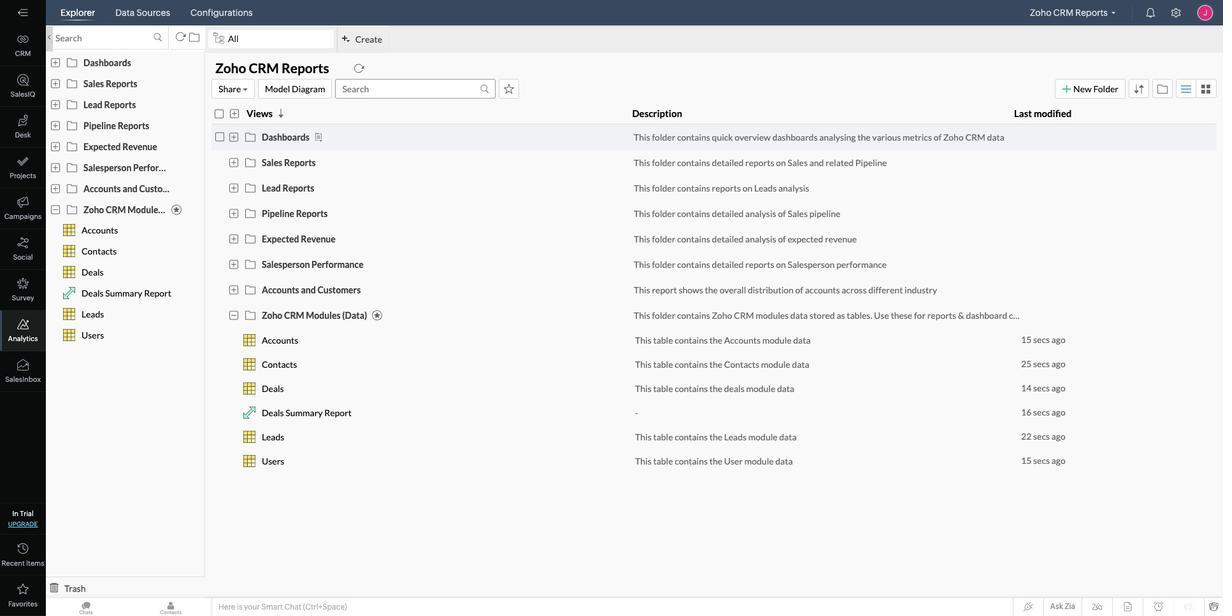 Task type: vqa. For each thing, say whether or not it's contained in the screenshot.
Sales Motivator icon
no



Task type: describe. For each thing, give the bounding box(es) containing it.
social link
[[0, 229, 46, 270]]

zoho crm reports
[[1031, 8, 1108, 18]]

social
[[13, 254, 33, 261]]

data
[[116, 8, 135, 18]]

trial
[[20, 511, 34, 518]]

configure settings image
[[1171, 8, 1182, 18]]

analytics
[[8, 335, 38, 343]]

campaigns link
[[0, 189, 46, 229]]

recent
[[2, 560, 25, 568]]

here
[[219, 604, 235, 612]]

in
[[12, 511, 18, 518]]

explorer
[[61, 8, 95, 18]]

your
[[244, 604, 260, 612]]

smart
[[262, 604, 283, 612]]

reports
[[1076, 8, 1108, 18]]

zoho
[[1031, 8, 1052, 18]]

survey link
[[0, 270, 46, 311]]

ask
[[1051, 603, 1064, 612]]

data sources
[[116, 8, 170, 18]]

favorites
[[8, 601, 38, 609]]

notifications image
[[1146, 8, 1156, 18]]

analytics link
[[0, 311, 46, 352]]

chats image
[[46, 599, 126, 617]]

data sources link
[[110, 0, 175, 25]]

campaigns
[[4, 213, 42, 221]]

salesinbox link
[[0, 352, 46, 393]]

here is your smart chat (ctrl+space)
[[219, 604, 347, 612]]

projects link
[[0, 148, 46, 189]]

desk
[[15, 131, 31, 139]]

contacts image
[[131, 599, 211, 617]]

crm inside 'link'
[[15, 50, 31, 57]]



Task type: locate. For each thing, give the bounding box(es) containing it.
projects
[[10, 172, 36, 180]]

1 horizontal spatial crm
[[1054, 8, 1074, 18]]

salesiq link
[[0, 66, 46, 107]]

zia
[[1065, 603, 1076, 612]]

ask zia
[[1051, 603, 1076, 612]]

recent items
[[2, 560, 44, 568]]

chat
[[285, 604, 302, 612]]

1 vertical spatial crm
[[15, 50, 31, 57]]

crm link
[[0, 25, 46, 66]]

0 vertical spatial crm
[[1054, 8, 1074, 18]]

in trial upgrade
[[8, 511, 38, 528]]

salesiq
[[11, 91, 35, 98]]

(ctrl+space)
[[303, 604, 347, 612]]

survey
[[12, 294, 34, 302]]

crm right zoho
[[1054, 8, 1074, 18]]

configurations link
[[186, 0, 258, 25]]

salesinbox
[[5, 376, 41, 384]]

explorer link
[[55, 0, 100, 25]]

sources
[[136, 8, 170, 18]]

is
[[237, 604, 243, 612]]

crm up salesiq link
[[15, 50, 31, 57]]

upgrade
[[8, 521, 38, 528]]

items
[[26, 560, 44, 568]]

0 horizontal spatial crm
[[15, 50, 31, 57]]

desk link
[[0, 107, 46, 148]]

crm
[[1054, 8, 1074, 18], [15, 50, 31, 57]]

configurations
[[191, 8, 253, 18]]



